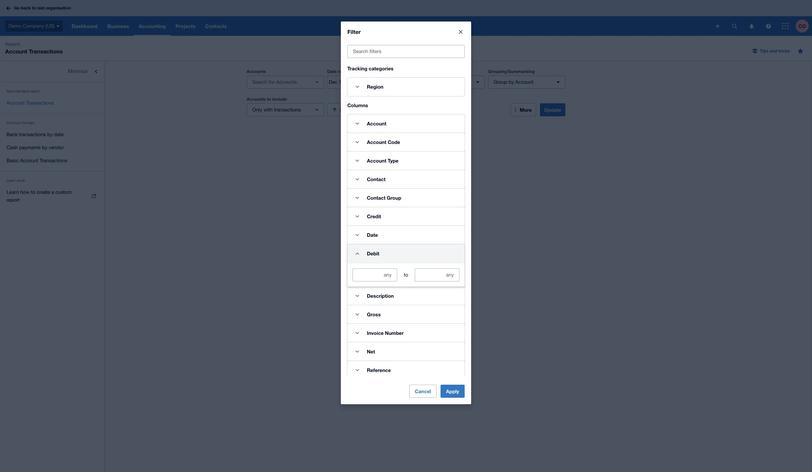 Task type: locate. For each thing, give the bounding box(es) containing it.
expand image for net
[[351, 345, 364, 358]]

6 expand image from the top
[[351, 364, 364, 377]]

0 vertical spatial report
[[30, 89, 40, 93]]

account inside the 'reports account transactions'
[[5, 48, 27, 55]]

basic
[[7, 158, 19, 163]]

learn
[[7, 179, 16, 183], [7, 189, 19, 195]]

by left date
[[47, 132, 53, 137]]

0 vertical spatial transactions
[[29, 48, 63, 55]]

transactions inside the 'reports account transactions'
[[29, 48, 63, 55]]

contact for contact
[[367, 176, 386, 182]]

0 vertical spatial contact
[[367, 176, 386, 182]]

demo
[[8, 23, 22, 29]]

go
[[14, 5, 20, 11]]

code
[[388, 139, 400, 145]]

reports link
[[3, 41, 23, 48]]

1 vertical spatial contact
[[367, 195, 386, 201]]

4 expand image from the top
[[351, 327, 364, 340]]

invoice
[[367, 330, 384, 336]]

2 contact from the top
[[367, 195, 386, 201]]

account down xero on the top left of page
[[7, 100, 25, 106]]

1 vertical spatial by
[[47, 132, 53, 137]]

0 vertical spatial filter
[[348, 28, 361, 35]]

gross
[[367, 312, 381, 318]]

account left type
[[367, 158, 387, 164]]

transactions up minimize button
[[29, 48, 63, 55]]

transactions down 'xero standard report' on the top left of the page
[[26, 100, 54, 106]]

formats
[[22, 121, 35, 125]]

minimize button
[[0, 65, 104, 78]]

date inside filter dialog
[[367, 232, 378, 238]]

date for date
[[367, 232, 378, 238]]

0 horizontal spatial transactions
[[19, 132, 46, 137]]

0 vertical spatial learn
[[7, 179, 16, 183]]

5 expand image from the top
[[351, 191, 364, 205]]

account left code
[[367, 139, 387, 145]]

any number field
[[353, 269, 397, 281], [416, 269, 459, 281]]

contact up credit
[[367, 195, 386, 201]]

accounts up accounts to include
[[247, 69, 266, 74]]

to inside filter dialog
[[404, 272, 408, 278]]

0 vertical spatial transactions
[[274, 107, 301, 112]]

filter
[[348, 28, 361, 35], [340, 107, 352, 113]]

svg image
[[716, 24, 720, 28], [56, 25, 60, 27]]

co
[[799, 23, 807, 29]]

1 any number field from the left
[[353, 269, 397, 281]]

transactions down include
[[274, 107, 301, 112]]

report up account transactions
[[30, 89, 40, 93]]

0 vertical spatial accounts
[[247, 69, 266, 74]]

0 horizontal spatial any number field
[[353, 269, 397, 281]]

learn for learn how to create a custom report
[[7, 189, 19, 195]]

payments
[[19, 145, 41, 150]]

1 horizontal spatial transactions
[[274, 107, 301, 112]]

group inside filter dialog
[[387, 195, 402, 201]]

by for vendor
[[42, 145, 47, 150]]

debit
[[367, 251, 380, 257]]

0 horizontal spatial svg image
[[56, 25, 60, 27]]

tracking
[[348, 66, 368, 71]]

1 horizontal spatial report
[[30, 89, 40, 93]]

close image
[[455, 26, 468, 39]]

accounts to include
[[247, 97, 287, 102]]

expand image left invoice
[[351, 327, 364, 340]]

0 vertical spatial group
[[494, 79, 508, 85]]

learn left more
[[7, 179, 16, 183]]

reference
[[367, 368, 391, 373]]

svg image inside demo company (us) popup button
[[56, 25, 60, 27]]

1 horizontal spatial date
[[367, 232, 378, 238]]

last
[[37, 5, 45, 11]]

type
[[388, 158, 399, 164]]

1 vertical spatial group
[[387, 195, 402, 201]]

expand image for reference
[[351, 364, 364, 377]]

learn for learn more
[[7, 179, 16, 183]]

contact
[[367, 176, 386, 182], [367, 195, 386, 201]]

2 learn from the top
[[7, 189, 19, 195]]

description
[[367, 293, 394, 299]]

tracking categories
[[348, 66, 394, 71]]

1 vertical spatial learn
[[7, 189, 19, 195]]

how
[[20, 189, 30, 195]]

by
[[509, 79, 514, 85], [47, 132, 53, 137], [42, 145, 47, 150]]

0 horizontal spatial report
[[7, 197, 20, 203]]

0 horizontal spatial date
[[327, 69, 337, 74]]

grouping/summarizing
[[488, 69, 535, 74]]

transactions
[[29, 48, 63, 55], [26, 100, 54, 106], [40, 158, 67, 163]]

group
[[494, 79, 508, 85], [387, 195, 402, 201]]

account down the grouping/summarizing
[[516, 79, 534, 85]]

group inside popup button
[[494, 79, 508, 85]]

by left vendor
[[42, 145, 47, 150]]

4 expand image from the top
[[351, 173, 364, 186]]

expand image for description
[[351, 290, 364, 303]]

bank transactions by date
[[7, 132, 64, 137]]

date left range
[[327, 69, 337, 74]]

transactions
[[274, 107, 301, 112], [19, 132, 46, 137]]

learn how to create a custom report link
[[0, 186, 104, 207]]

with
[[264, 107, 273, 112]]

2 vertical spatial transactions
[[40, 158, 67, 163]]

1 horizontal spatial any number field
[[416, 269, 459, 281]]

expand image left net
[[351, 345, 364, 358]]

3 expand image from the top
[[351, 136, 364, 149]]

company
[[23, 23, 44, 29]]

learn more
[[7, 179, 25, 183]]

date for date range : this month
[[327, 69, 337, 74]]

filter inside dialog
[[348, 28, 361, 35]]

report
[[30, 89, 40, 93], [7, 197, 20, 203]]

expand image up collapse image
[[351, 229, 364, 242]]

0 vertical spatial by
[[509, 79, 514, 85]]

0 horizontal spatial group
[[387, 195, 402, 201]]

accounts
[[247, 69, 266, 74], [247, 97, 266, 102]]

:
[[350, 69, 351, 74]]

svg image
[[6, 6, 11, 10], [783, 23, 789, 29], [733, 24, 737, 29], [750, 24, 754, 29], [766, 24, 771, 29]]

expand image left gross
[[351, 308, 364, 321]]

0 vertical spatial date
[[327, 69, 337, 74]]

report down learn more
[[7, 197, 20, 203]]

1 learn from the top
[[7, 179, 16, 183]]

more
[[17, 179, 25, 183]]

cancel
[[415, 389, 431, 394]]

1 expand image from the top
[[351, 154, 364, 167]]

6 expand image from the top
[[351, 210, 364, 223]]

1 accounts from the top
[[247, 69, 266, 74]]

number
[[385, 330, 404, 336]]

1 horizontal spatial group
[[494, 79, 508, 85]]

1 vertical spatial filter
[[340, 107, 352, 113]]

date range : this month
[[327, 69, 373, 74]]

to inside learn how to create a custom report
[[31, 189, 35, 195]]

reports
[[5, 42, 20, 47]]

account transactions link
[[0, 97, 104, 110]]

to
[[32, 5, 36, 11], [267, 97, 271, 102], [31, 189, 35, 195], [404, 272, 408, 278]]

create
[[37, 189, 50, 195]]

1 vertical spatial date
[[367, 232, 378, 238]]

transactions down cash payments by vendor link
[[40, 158, 67, 163]]

date up debit
[[367, 232, 378, 238]]

account down reports link
[[5, 48, 27, 55]]

1 vertical spatial accounts
[[247, 97, 266, 102]]

basic account transactions
[[7, 158, 67, 163]]

5 expand image from the top
[[351, 345, 364, 358]]

group by account button
[[488, 76, 566, 89]]

expand image left the reference
[[351, 364, 364, 377]]

3 expand image from the top
[[351, 308, 364, 321]]

contact group
[[367, 195, 402, 201]]

expand image
[[351, 154, 364, 167], [351, 229, 364, 242], [351, 308, 364, 321], [351, 327, 364, 340], [351, 345, 364, 358], [351, 364, 364, 377]]

contact down account type
[[367, 176, 386, 182]]

contact for contact group
[[367, 195, 386, 201]]

learn down learn more
[[7, 189, 19, 195]]

transactions inside popup button
[[274, 107, 301, 112]]

2 expand image from the top
[[351, 229, 364, 242]]

date
[[327, 69, 337, 74], [367, 232, 378, 238]]

1 contact from the top
[[367, 176, 386, 182]]

by down the grouping/summarizing
[[509, 79, 514, 85]]

2 expand image from the top
[[351, 117, 364, 130]]

1 expand image from the top
[[351, 80, 364, 93]]

2 vertical spatial by
[[42, 145, 47, 150]]

standard
[[15, 89, 29, 93]]

expand image
[[351, 80, 364, 93], [351, 117, 364, 130], [351, 136, 364, 149], [351, 173, 364, 186], [351, 191, 364, 205], [351, 210, 364, 223], [351, 290, 364, 303]]

collapse image
[[351, 247, 364, 260]]

learn inside learn how to create a custom report
[[7, 189, 19, 195]]

1 vertical spatial report
[[7, 197, 20, 203]]

7 expand image from the top
[[351, 290, 364, 303]]

accounts up only
[[247, 97, 266, 102]]

expand image left account type
[[351, 154, 364, 167]]

to inside "link"
[[32, 5, 36, 11]]

include
[[272, 97, 287, 102]]

transactions down formats
[[19, 132, 46, 137]]

2 accounts from the top
[[247, 97, 266, 102]]

account
[[5, 48, 27, 55], [516, 79, 534, 85], [7, 100, 25, 106], [367, 121, 387, 127], [367, 139, 387, 145], [20, 158, 38, 163], [367, 158, 387, 164]]



Task type: describe. For each thing, give the bounding box(es) containing it.
expand image for date
[[351, 229, 364, 242]]

and
[[770, 48, 778, 53]]

only with transactions
[[252, 107, 301, 112]]

demo company (us)
[[8, 23, 55, 29]]

back
[[21, 5, 31, 11]]

account inside popup button
[[516, 79, 534, 85]]

expand image for contact
[[351, 173, 364, 186]]

organisation
[[46, 5, 71, 11]]

xero
[[7, 89, 14, 93]]

account type
[[367, 158, 399, 164]]

expand image for gross
[[351, 308, 364, 321]]

columns
[[348, 102, 368, 108]]

a
[[52, 189, 54, 195]]

demo company (us) button
[[0, 16, 67, 36]]

cash payments by vendor link
[[0, 141, 104, 154]]

only with transactions button
[[247, 103, 324, 116]]

go back to last organisation link
[[4, 2, 75, 14]]

common formats
[[7, 121, 35, 125]]

transactions for reports account transactions
[[29, 48, 63, 55]]

apply
[[446, 389, 459, 394]]

Select end date field
[[360, 76, 392, 88]]

cash
[[7, 145, 18, 150]]

common
[[7, 121, 21, 125]]

group by account
[[494, 79, 534, 85]]

expand image for account code
[[351, 136, 364, 149]]

co button
[[796, 16, 813, 36]]

vendor
[[49, 145, 64, 150]]

by inside popup button
[[509, 79, 514, 85]]

1 vertical spatial transactions
[[26, 100, 54, 106]]

range
[[338, 69, 350, 74]]

custom
[[56, 189, 72, 195]]

credit
[[367, 214, 381, 220]]

basic account transactions link
[[0, 154, 104, 167]]

Search filters field
[[348, 45, 465, 58]]

go back to last organisation
[[14, 5, 71, 11]]

net
[[367, 349, 375, 355]]

(us)
[[45, 23, 55, 29]]

more button
[[511, 103, 536, 116]]

bank
[[7, 132, 18, 137]]

cancel button
[[410, 385, 437, 398]]

report inside learn how to create a custom report
[[7, 197, 20, 203]]

svg image inside go back to last organisation "link"
[[6, 6, 11, 10]]

apply button
[[441, 385, 465, 398]]

bank transactions by date link
[[0, 128, 104, 141]]

reports account transactions
[[5, 42, 63, 55]]

invoice number
[[367, 330, 404, 336]]

Select start date field
[[328, 76, 359, 88]]

accounts for accounts to include
[[247, 97, 266, 102]]

expand image for invoice number
[[351, 327, 364, 340]]

this
[[352, 69, 360, 74]]

minimize
[[68, 68, 87, 74]]

more
[[520, 107, 532, 113]]

categories
[[369, 66, 394, 71]]

xero standard report
[[7, 89, 40, 93]]

tricks
[[779, 48, 790, 53]]

account down filter button
[[367, 121, 387, 127]]

tips and tricks button
[[749, 46, 794, 56]]

only
[[252, 107, 262, 112]]

expand image for contact group
[[351, 191, 364, 205]]

date
[[54, 132, 64, 137]]

region
[[367, 84, 384, 90]]

account down payments
[[20, 158, 38, 163]]

tips
[[761, 48, 769, 53]]

tips and tricks
[[761, 48, 790, 53]]

expand image for region
[[351, 80, 364, 93]]

account code
[[367, 139, 400, 145]]

cash payments by vendor
[[7, 145, 64, 150]]

1 horizontal spatial svg image
[[716, 24, 720, 28]]

filter inside button
[[340, 107, 352, 113]]

month
[[361, 69, 373, 74]]

update button
[[540, 103, 566, 116]]

accounts for accounts
[[247, 69, 266, 74]]

expand image for account
[[351, 117, 364, 130]]

by for date
[[47, 132, 53, 137]]

filter dialog
[[341, 22, 472, 454]]

2 any number field from the left
[[416, 269, 459, 281]]

co banner
[[0, 0, 813, 36]]

account transactions
[[7, 100, 54, 106]]

learn how to create a custom report
[[7, 189, 72, 203]]

transactions for basic account transactions
[[40, 158, 67, 163]]

filter button
[[327, 103, 405, 116]]

expand image for account type
[[351, 154, 364, 167]]

1 vertical spatial transactions
[[19, 132, 46, 137]]

expand image for credit
[[351, 210, 364, 223]]

update
[[545, 107, 562, 113]]



Task type: vqa. For each thing, say whether or not it's contained in the screenshot.
14 related to Jan 1 - Nov 14 2023
no



